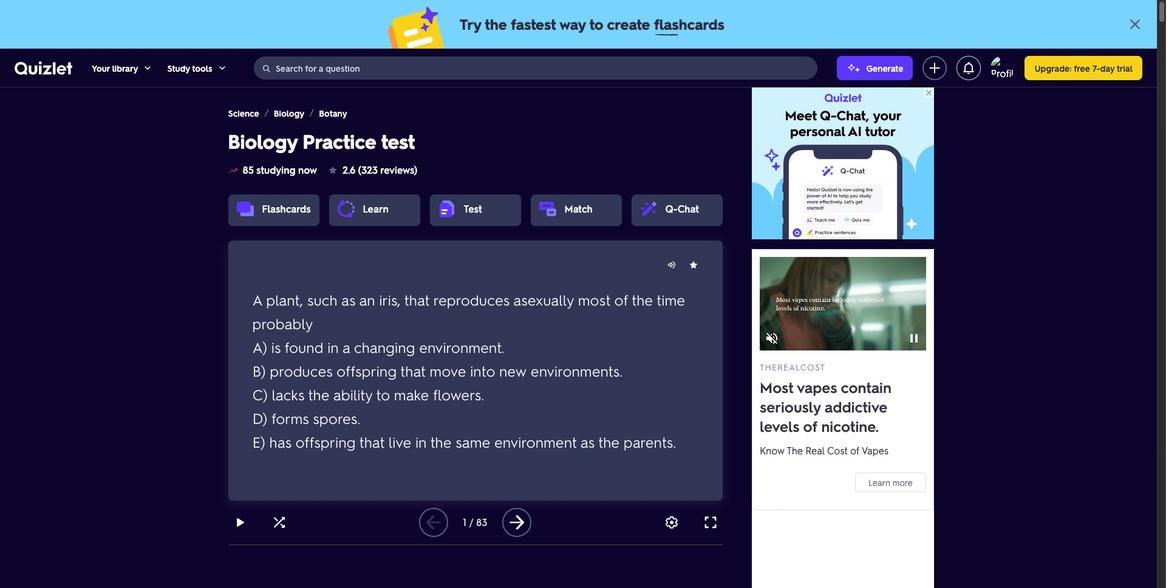 Task type: locate. For each thing, give the bounding box(es) containing it.
found
[[285, 337, 323, 356]]

in
[[328, 337, 339, 356], [415, 432, 427, 451]]

star filled image
[[328, 165, 338, 175], [689, 260, 698, 270], [689, 260, 698, 270]]

0 horizontal spatial caret down image
[[143, 63, 153, 73]]

caret down image right tools
[[217, 63, 227, 73]]

trial
[[1117, 62, 1133, 73]]

as left an
[[341, 290, 355, 309]]

play image
[[233, 515, 248, 530]]

0 vertical spatial in
[[328, 337, 339, 356]]

1 horizontal spatial caret down image
[[217, 63, 227, 73]]

biology left slash forward image
[[274, 108, 305, 118]]

1 vertical spatial to
[[376, 385, 390, 404]]

environment.
[[419, 337, 504, 356]]

slash forward image
[[262, 108, 271, 118]]

2 quizlet image from the top
[[15, 61, 72, 75]]

that
[[404, 290, 430, 309], [401, 361, 426, 380], [359, 432, 385, 451]]

0 vertical spatial to
[[590, 15, 603, 33]]

2 vertical spatial that
[[359, 432, 385, 451]]

biology down slash forward icon
[[228, 128, 298, 154]]

to left the "make"
[[376, 385, 390, 404]]

caret down image for tools
[[217, 63, 227, 73]]

1 horizontal spatial as
[[581, 432, 595, 451]]

library
[[112, 62, 138, 73]]

plant,
[[266, 290, 303, 309]]

c)
[[252, 385, 268, 404]]

caret down image inside your library button
[[143, 63, 153, 73]]

time
[[657, 290, 685, 309]]

options image
[[664, 515, 679, 530]]

to inside a plant, such as an iris, that reproduces asexually most of the time probably a) is found in a changing environment. b) produces offspring that move into new environments. c) lacks the ability to make flowers. d) forms spores. e) has offspring that live in the same environment as the parents.
[[376, 385, 390, 404]]

q-
[[666, 202, 678, 215]]

in left a
[[328, 337, 339, 356]]

environments.
[[531, 361, 623, 380]]

offspring down spores.
[[295, 432, 356, 451]]

1 vertical spatial biology
[[228, 128, 298, 154]]

e
[[470, 358, 481, 383]]

is
[[271, 337, 281, 356]]

of
[[614, 290, 628, 309]]

caret down image right library
[[143, 63, 153, 73]]

quizlet image
[[15, 61, 72, 75], [15, 61, 72, 75]]

tools
[[192, 62, 212, 73]]

parents.
[[624, 432, 676, 451]]

e)
[[252, 432, 265, 451]]

85
[[243, 163, 254, 176]]

generate
[[867, 62, 904, 73]]

try the fastest way to create flashcards
[[460, 15, 725, 33]]

1 advertisement region from the top
[[752, 87, 934, 239]]

0 vertical spatial biology
[[274, 108, 305, 118]]

85 studying now
[[243, 163, 317, 176]]

the left parents. in the bottom of the page
[[599, 432, 620, 451]]

a
[[343, 337, 350, 356]]

star filled image for e
[[689, 260, 698, 270]]

None search field
[[254, 56, 818, 80]]

caret down image inside study tools button
[[217, 63, 227, 73]]

1 horizontal spatial to
[[590, 15, 603, 33]]

0 vertical spatial advertisement region
[[752, 87, 934, 239]]

test
[[381, 128, 415, 154]]

as right environment
[[581, 432, 595, 451]]

b)
[[252, 361, 266, 380]]

1 vertical spatial as
[[581, 432, 595, 451]]

0 horizontal spatial to
[[376, 385, 390, 404]]

bell image
[[962, 60, 977, 75]]

fullscreen image
[[703, 515, 718, 530]]

day
[[1100, 62, 1115, 73]]

advertisement region
[[752, 87, 934, 239], [752, 249, 934, 588]]

the
[[485, 15, 507, 33], [632, 290, 653, 309], [308, 385, 330, 404], [430, 432, 452, 451], [599, 432, 620, 451]]

Search field
[[254, 56, 817, 80]]

shuffle image
[[272, 515, 286, 530]]

caret down image
[[143, 63, 153, 73], [217, 63, 227, 73]]

that left live
[[359, 432, 385, 451]]

to right way
[[590, 15, 603, 33]]

most
[[578, 290, 611, 309]]

2 caret down image from the left
[[217, 63, 227, 73]]

create image
[[928, 60, 942, 75]]

biology
[[274, 108, 305, 118], [228, 128, 298, 154]]

study
[[167, 62, 190, 73]]

that right iris,
[[404, 290, 430, 309]]

botany
[[319, 108, 347, 118]]

/
[[469, 516, 474, 529]]

try
[[460, 15, 481, 33]]

reproduces
[[434, 290, 510, 309]]

match link
[[565, 202, 593, 215]]

0 horizontal spatial as
[[341, 290, 355, 309]]

1 vertical spatial in
[[415, 432, 427, 451]]

the right try
[[485, 15, 507, 33]]

match
[[565, 202, 593, 215]]

new
[[499, 361, 527, 380]]

your library button
[[92, 49, 153, 87]]

that up the "make"
[[401, 361, 426, 380]]

(323
[[358, 163, 378, 176]]

1 vertical spatial advertisement region
[[752, 249, 934, 588]]

in right live
[[415, 432, 427, 451]]

science link
[[228, 107, 259, 119]]

study tools button
[[167, 49, 227, 87]]

sound image
[[667, 260, 676, 270]]

offspring up ability
[[337, 361, 397, 380]]

dismiss image
[[1128, 17, 1143, 32]]

offspring
[[337, 361, 397, 380], [295, 432, 356, 451]]

test
[[464, 202, 482, 215]]

2.6 (323 reviews) button
[[327, 156, 419, 185]]

a)
[[252, 337, 267, 356]]

1 / 83
[[463, 516, 488, 529]]

a
[[252, 290, 262, 309]]

biology link
[[274, 107, 305, 119]]

move
[[430, 361, 466, 380]]

1 caret down image from the left
[[143, 63, 153, 73]]

sound image
[[667, 260, 676, 270]]

star filled image for a plant, such as an iris, that reproduces asexually most of the time probably
[[689, 260, 698, 270]]

chat
[[678, 202, 699, 215]]

a plant, such as an iris, that reproduces asexually most of the time probably a) is found in a changing environment. b) produces offspring that move into new environments. c) lacks the ability to make flowers. d) forms spores. e) has offspring that live in the same environment as the parents.
[[252, 290, 685, 451]]

arrow right image
[[507, 513, 526, 532]]

a plant, such as an iris, that reproduces asexually most of the time probably
a) is found in a changing environment.
b) produces offspring that move into new environments.
c) lacks the ability to make flowers.
d) forms spores.
e) has offspring that live in the same environment as the parents. element
[[252, 275, 698, 467]]

as
[[341, 290, 355, 309], [581, 432, 595, 451]]



Task type: describe. For each thing, give the bounding box(es) containing it.
into
[[470, 361, 495, 380]]

biology practice test
[[228, 128, 415, 154]]

d)
[[252, 409, 268, 427]]

learn link
[[363, 202, 389, 215]]

caret down image for library
[[143, 63, 153, 73]]

studying
[[256, 163, 296, 176]]

0 vertical spatial that
[[404, 290, 430, 309]]

the right of
[[632, 290, 653, 309]]

reviews)
[[380, 163, 418, 176]]

an
[[359, 290, 375, 309]]

your library
[[92, 62, 138, 73]]

0 vertical spatial offspring
[[337, 361, 397, 380]]

generate button
[[837, 56, 913, 80]]

fastest
[[511, 15, 556, 33]]

has
[[269, 432, 292, 451]]

probably
[[252, 314, 313, 333]]

way
[[560, 15, 586, 33]]

1
[[463, 516, 467, 529]]

83
[[476, 516, 488, 529]]

biology for biology practice test
[[228, 128, 298, 154]]

spores.
[[313, 409, 361, 427]]

upgrade:
[[1035, 62, 1072, 73]]

changing
[[354, 337, 415, 356]]

test link
[[464, 202, 482, 215]]

such
[[307, 290, 338, 309]]

q-chat link
[[666, 202, 699, 215]]

lacks
[[272, 385, 305, 404]]

1 horizontal spatial in
[[415, 432, 427, 451]]

upgrade: free 7-day trial button
[[1025, 56, 1143, 80]]

Search text field
[[276, 56, 814, 80]]

slash forward image
[[307, 108, 317, 118]]

0 horizontal spatial in
[[328, 337, 339, 356]]

botany link
[[319, 107, 347, 119]]

free
[[1074, 62, 1090, 73]]

practice
[[303, 128, 376, 154]]

flashcards
[[654, 15, 725, 33]]

asexually
[[513, 290, 574, 309]]

flowers.
[[433, 385, 484, 404]]

environment
[[494, 432, 577, 451]]

study tools
[[167, 62, 212, 73]]

create
[[607, 15, 650, 33]]

make
[[394, 385, 429, 404]]

7-
[[1092, 62, 1100, 73]]

forms
[[271, 409, 309, 427]]

arrow left image
[[424, 513, 444, 532]]

1 vertical spatial that
[[401, 361, 426, 380]]

live
[[389, 432, 411, 451]]

2.6
[[343, 163, 355, 176]]

biology for biology
[[274, 108, 305, 118]]

profile picture image
[[991, 56, 1015, 80]]

q-chat
[[666, 202, 699, 215]]

flashcards link
[[262, 202, 311, 215]]

1 quizlet image from the top
[[15, 61, 72, 75]]

ability
[[333, 385, 373, 404]]

science
[[228, 108, 259, 118]]

sparkle image
[[847, 60, 862, 75]]

learn
[[363, 202, 389, 215]]

star filled image inside 2.6 (323 reviews) button
[[328, 165, 338, 175]]

2 advertisement region from the top
[[752, 249, 934, 588]]

search image
[[262, 64, 271, 73]]

produces
[[270, 361, 333, 380]]

same
[[456, 432, 490, 451]]

the down the 'produces'
[[308, 385, 330, 404]]

1 vertical spatial offspring
[[295, 432, 356, 451]]

iris,
[[379, 290, 401, 309]]

now
[[298, 163, 317, 176]]

your
[[92, 62, 110, 73]]

upgrade: free 7-day trial
[[1035, 62, 1133, 73]]

0 vertical spatial as
[[341, 290, 355, 309]]

2.6 (323 reviews)
[[343, 163, 418, 176]]

the left same
[[430, 432, 452, 451]]

flashcards
[[262, 202, 311, 215]]



Task type: vqa. For each thing, say whether or not it's contained in the screenshot.
right Per
no



